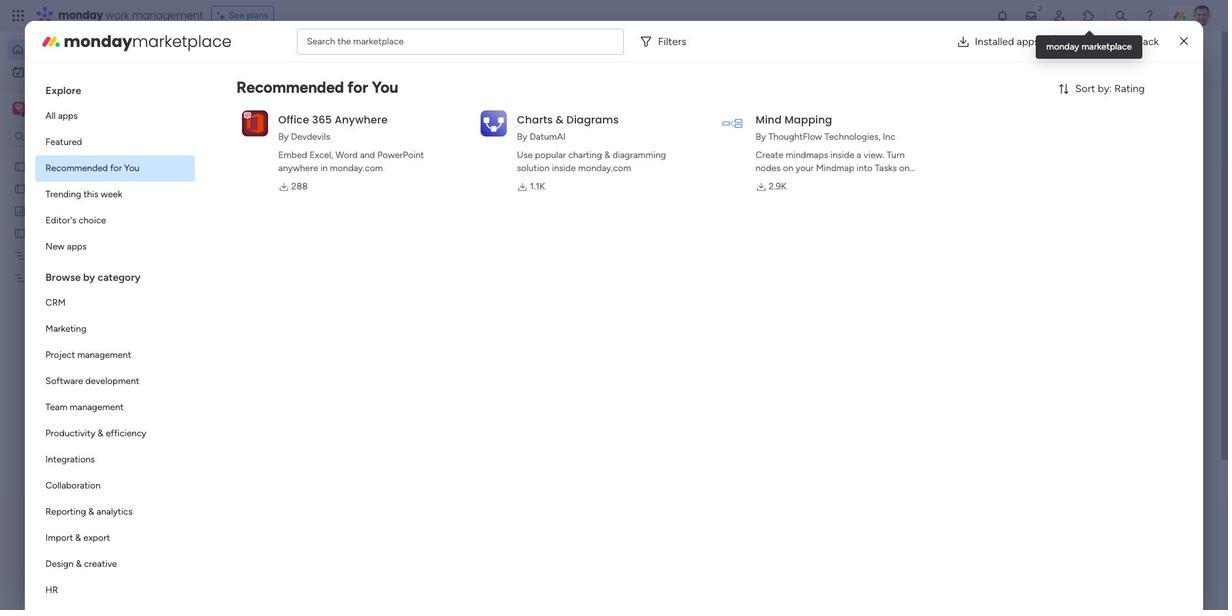 Task type: describe. For each thing, give the bounding box(es) containing it.
select product image
[[12, 9, 25, 22]]

1 heading from the top
[[35, 73, 195, 103]]

2 workspace image from the left
[[14, 101, 23, 116]]

update feed image
[[1025, 9, 1038, 22]]

workspace selection element
[[12, 101, 109, 118]]

dapulse x slim image
[[1180, 34, 1188, 49]]

close recently visited image
[[241, 107, 257, 122]]

v2 user feedback image
[[984, 49, 994, 63]]

terry turtle image
[[1192, 5, 1213, 26]]

2 public board image from the top
[[14, 183, 26, 195]]

1 workspace image from the left
[[12, 101, 26, 116]]

1 public board image from the top
[[14, 160, 26, 173]]

help image
[[1143, 9, 1157, 22]]



Task type: vqa. For each thing, say whether or not it's contained in the screenshot.
second heading from the top
yes



Task type: locate. For each thing, give the bounding box(es) containing it.
0 vertical spatial monday marketplace image
[[1083, 9, 1096, 22]]

heading
[[35, 73, 195, 103], [35, 260, 195, 290]]

0 vertical spatial public board image
[[14, 160, 26, 173]]

2 horizontal spatial app logo image
[[719, 110, 745, 137]]

notifications image
[[996, 9, 1009, 22]]

invite members image
[[1054, 9, 1067, 22]]

0 horizontal spatial app logo image
[[242, 110, 268, 137]]

1 vertical spatial monday marketplace image
[[40, 31, 61, 52]]

quick search results list box
[[241, 122, 942, 456]]

public board image
[[14, 160, 26, 173], [14, 183, 26, 195], [14, 227, 26, 239]]

1 app logo image from the left
[[242, 110, 268, 137]]

Search in workspace field
[[27, 129, 109, 144]]

0 horizontal spatial monday marketplace image
[[40, 31, 61, 52]]

2 app logo image from the left
[[481, 110, 507, 137]]

public dashboard image
[[14, 205, 26, 217]]

see plans image
[[217, 9, 229, 23]]

search everything image
[[1115, 9, 1128, 22]]

1 horizontal spatial monday marketplace image
[[1083, 9, 1096, 22]]

2 heading from the top
[[35, 260, 195, 290]]

option
[[8, 39, 159, 60], [8, 61, 159, 82], [35, 103, 195, 130], [35, 130, 195, 156], [0, 155, 167, 157], [35, 156, 195, 182], [35, 182, 195, 208], [35, 208, 195, 234], [35, 234, 195, 260], [35, 290, 195, 317], [35, 317, 195, 343], [35, 343, 195, 369], [35, 369, 195, 395], [35, 395, 195, 421], [35, 421, 195, 447], [35, 447, 195, 474], [35, 474, 195, 500], [35, 500, 195, 526], [35, 526, 195, 552], [35, 552, 195, 578], [35, 578, 195, 604]]

2 image
[[1035, 1, 1047, 15]]

v2 bolt switch image
[[1086, 49, 1094, 63]]

3 app logo image from the left
[[719, 110, 745, 137]]

1 horizontal spatial app logo image
[[481, 110, 507, 137]]

1 vertical spatial heading
[[35, 260, 195, 290]]

1 vertical spatial public board image
[[14, 183, 26, 195]]

3 public board image from the top
[[14, 227, 26, 239]]

2 vertical spatial public board image
[[14, 227, 26, 239]]

0 vertical spatial heading
[[35, 73, 195, 103]]

monday marketplace image
[[1083, 9, 1096, 22], [40, 31, 61, 52]]

app logo image
[[242, 110, 268, 137], [481, 110, 507, 137], [719, 110, 745, 137]]

list box
[[35, 73, 195, 611], [0, 153, 167, 465]]

workspace image
[[12, 101, 26, 116], [14, 101, 23, 116]]



